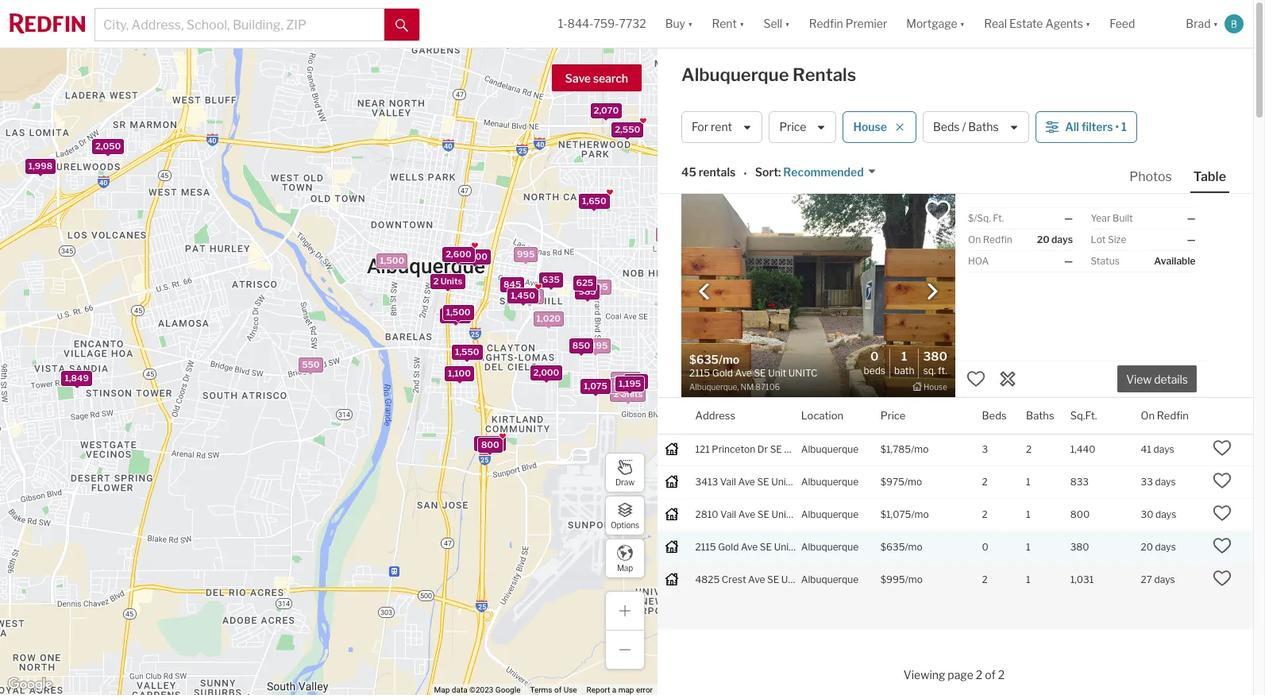 Task type: vqa. For each thing, say whether or not it's contained in the screenshot.


Task type: locate. For each thing, give the bounding box(es) containing it.
house button
[[843, 111, 917, 143]]

• inside all filters • 1 button
[[1116, 120, 1119, 134]]

0 vertical spatial on redfin
[[969, 234, 1013, 246]]

20 days left lot
[[1037, 234, 1073, 246]]

favorite this home image right '33 days'
[[1214, 471, 1233, 490]]

favorite button image
[[925, 198, 952, 225]]

2 horizontal spatial beds
[[982, 409, 1007, 421]]

0 horizontal spatial price button
[[769, 111, 837, 143]]

1 vertical spatial favorite this home image
[[1214, 536, 1233, 555]]

unit for 01
[[772, 476, 790, 488]]

1 horizontal spatial on
[[1141, 409, 1155, 421]]

ave for 2115
[[741, 541, 758, 553]]

— left status
[[1065, 255, 1073, 267]]

0 vertical spatial 20
[[1037, 234, 1050, 246]]

▾ right mortgage
[[960, 17, 965, 30]]

rent
[[711, 120, 733, 134]]

all filters • 1 button
[[1036, 111, 1138, 143]]

0 vertical spatial 380
[[924, 350, 948, 364]]

recommended
[[784, 166, 864, 179]]

20
[[1037, 234, 1050, 246], [1141, 541, 1154, 553]]

759-
[[594, 17, 619, 30]]

1 horizontal spatial beds
[[934, 120, 960, 134]]

real estate agents ▾
[[985, 17, 1091, 30]]

1 horizontal spatial 1,500
[[446, 306, 471, 317]]

ave for 2810
[[739, 508, 756, 520]]

0 horizontal spatial 2,550
[[478, 438, 503, 449]]

1,000
[[443, 310, 468, 321]]

0 vertical spatial beds
[[934, 120, 960, 134]]

house
[[854, 120, 888, 134]]

6 ▾ from the left
[[1214, 17, 1219, 30]]

635
[[542, 274, 560, 285]]

beds for beds / baths
[[934, 120, 960, 134]]

vail for 2810
[[721, 508, 737, 520]]

0 vertical spatial 0
[[871, 350, 879, 364]]

0 vertical spatial 800
[[481, 439, 500, 450]]

unit left 4
[[782, 573, 800, 585]]

2 horizontal spatial redfin
[[1157, 409, 1189, 421]]

833
[[1071, 476, 1089, 488]]

sell
[[764, 17, 783, 30]]

1 vertical spatial baths
[[1027, 409, 1055, 421]]

favorite this home image right 41 days
[[1214, 438, 1233, 457]]

0 horizontal spatial units
[[441, 275, 463, 287]]

0 horizontal spatial 0
[[871, 350, 879, 364]]

— down table button
[[1188, 212, 1196, 224]]

1 vertical spatial 800
[[1071, 508, 1090, 520]]

0 horizontal spatial 800
[[481, 439, 500, 450]]

1 for 1,031
[[1027, 573, 1031, 585]]

— left year at top
[[1065, 212, 1073, 224]]

map
[[617, 563, 633, 572], [434, 686, 450, 694]]

0 horizontal spatial 1,500
[[380, 255, 405, 266]]

1 horizontal spatial ft.
[[993, 212, 1004, 224]]

2 favorite this home image from the top
[[1214, 471, 1233, 490]]

20 left lot
[[1037, 234, 1050, 246]]

albuquerque down "unitc"
[[801, 573, 859, 585]]

days right 33
[[1156, 476, 1176, 488]]

1
[[1122, 120, 1127, 134], [902, 350, 908, 364], [1027, 476, 1031, 488], [1027, 508, 1031, 520], [1027, 541, 1031, 553], [1027, 573, 1031, 585]]

unit
[[785, 443, 803, 455], [772, 476, 790, 488], [772, 508, 790, 520], [774, 541, 793, 553], [782, 573, 800, 585]]

3 favorite this home image from the top
[[1214, 503, 1233, 522]]

price button up 'recommended'
[[769, 111, 837, 143]]

mortgage
[[907, 17, 958, 30]]

price up :
[[780, 120, 807, 134]]

days right the 41
[[1154, 443, 1175, 455]]

1 horizontal spatial price button
[[881, 398, 906, 434]]

previous button image
[[697, 283, 713, 299]]

ft. inside 380 sq. ft.
[[938, 365, 948, 377]]

map left data
[[434, 686, 450, 694]]

1 horizontal spatial redfin
[[983, 234, 1013, 246]]

0 horizontal spatial ft.
[[938, 365, 948, 377]]

on redfin up 41 days
[[1141, 409, 1189, 421]]

1 vertical spatial vail
[[721, 508, 737, 520]]

map for map data ©2023 google
[[434, 686, 450, 694]]

1,500 left 2,600
[[380, 255, 405, 266]]

albuquerque down rent ▾ dropdown button
[[682, 64, 789, 85]]

all
[[1066, 120, 1080, 134]]

1 vertical spatial •
[[744, 167, 747, 180]]

units down 970
[[621, 388, 643, 400]]

sort
[[755, 166, 779, 179]]

photos
[[1130, 169, 1173, 184]]

▾ for rent ▾
[[740, 17, 745, 30]]

2 vertical spatial beds
[[982, 409, 1007, 421]]

0 vertical spatial •
[[1116, 120, 1119, 134]]

on up hoa
[[969, 234, 981, 246]]

1 horizontal spatial price
[[881, 409, 906, 421]]

1,075
[[584, 381, 608, 392]]

of left use
[[555, 686, 562, 694]]

1 vertical spatial 0
[[982, 541, 989, 553]]

1 vertical spatial units
[[621, 388, 643, 400]]

/mo up $975 /mo
[[911, 443, 929, 455]]

1 favorite this home image from the top
[[1214, 438, 1233, 457]]

0 vertical spatial price
[[780, 120, 807, 134]]

0 vertical spatial price button
[[769, 111, 837, 143]]

heading
[[690, 352, 819, 393]]

0 horizontal spatial 2 units
[[433, 275, 463, 287]]

se down the dr
[[757, 476, 770, 488]]

1 vertical spatial ft.
[[938, 365, 948, 377]]

• for 45 rentals •
[[744, 167, 747, 180]]

units down 2,600
[[441, 275, 463, 287]]

0 vertical spatial on
[[969, 234, 981, 246]]

albuquerque down 121princeto
[[801, 476, 859, 488]]

baths left sq.ft.
[[1027, 409, 1055, 421]]

on redfin down $/sq. ft.
[[969, 234, 1013, 246]]

favorite this home image for 30 days
[[1214, 503, 1233, 522]]

/mo down $635 /mo at right
[[905, 573, 923, 585]]

1 horizontal spatial 20
[[1141, 541, 1154, 553]]

user photo image
[[1225, 14, 1244, 33]]

5 ▾ from the left
[[1086, 17, 1091, 30]]

map inside button
[[617, 563, 633, 572]]

1 vertical spatial redfin
[[983, 234, 1013, 246]]

• for all filters • 1
[[1116, 120, 1119, 134]]

days down '30 days'
[[1156, 541, 1177, 553]]

0 vertical spatial 2,550
[[615, 124, 641, 135]]

/mo for $975
[[905, 476, 923, 488]]

3 ▾ from the left
[[785, 17, 790, 30]]

0 horizontal spatial map
[[434, 686, 450, 694]]

2 ▾ from the left
[[740, 17, 745, 30]]

4 ▾ from the left
[[960, 17, 965, 30]]

draw button
[[605, 453, 645, 493]]

1 horizontal spatial 380
[[1071, 541, 1090, 553]]

on up the 41
[[1141, 409, 1155, 421]]

— for size
[[1188, 234, 1196, 246]]

unit left unita
[[772, 508, 790, 520]]

0 vertical spatial favorite this home image
[[1214, 438, 1233, 457]]

1 vertical spatial 2,550
[[478, 438, 503, 449]]

380 up 1,031
[[1071, 541, 1090, 553]]

price
[[780, 120, 807, 134], [881, 409, 906, 421]]

2 vertical spatial favorite this home image
[[1214, 503, 1233, 522]]

$1,075
[[881, 508, 912, 520]]

real
[[985, 17, 1007, 30]]

844-
[[568, 17, 594, 30]]

2 units
[[433, 275, 463, 287], [614, 388, 643, 400]]

0 horizontal spatial beds
[[864, 365, 886, 377]]

2 vertical spatial redfin
[[1157, 409, 1189, 421]]

brad
[[1186, 17, 1211, 30]]

buy ▾ button
[[656, 0, 703, 48]]

380 up the sq.
[[924, 350, 948, 364]]

a
[[612, 686, 617, 694]]

▾ right sell
[[785, 17, 790, 30]]

0 horizontal spatial baths
[[969, 120, 999, 134]]

1,500
[[380, 255, 405, 266], [446, 306, 471, 317]]

— for built
[[1188, 212, 1196, 224]]

options button
[[605, 496, 645, 536]]

City, Address, School, Building, ZIP search field
[[95, 9, 385, 41]]

▾ right "buy"
[[688, 17, 693, 30]]

0 inside 0 beds
[[871, 350, 879, 364]]

favorite this home image
[[1214, 438, 1233, 457], [1214, 471, 1233, 490], [1214, 503, 1233, 522]]

1 vertical spatial 20 days
[[1141, 541, 1177, 553]]

ft. right the sq.
[[938, 365, 948, 377]]

1 vertical spatial 20
[[1141, 541, 1154, 553]]

ave up 2115 gold ave se unit unitc
[[739, 508, 756, 520]]

view details button
[[1118, 366, 1197, 393]]

0 vertical spatial vail
[[720, 476, 736, 488]]

ave
[[738, 476, 755, 488], [739, 508, 756, 520], [741, 541, 758, 553], [749, 573, 765, 585]]

price button up "$1,785"
[[881, 398, 906, 434]]

0 horizontal spatial 20 days
[[1037, 234, 1073, 246]]

ft. right $/sq.
[[993, 212, 1004, 224]]

1 vertical spatial favorite this home image
[[1214, 471, 1233, 490]]

1 vertical spatial price
[[881, 409, 906, 421]]

se left 4
[[768, 573, 780, 585]]

favorite this home image
[[967, 369, 986, 388], [1214, 536, 1233, 555], [1214, 569, 1233, 588]]

0 horizontal spatial redfin
[[809, 17, 844, 30]]

redfin down $/sq. ft.
[[983, 234, 1013, 246]]

size
[[1108, 234, 1127, 246]]

se right the dr
[[770, 443, 783, 455]]

beds left bath
[[864, 365, 886, 377]]

albuquerque up "unitc"
[[801, 508, 859, 520]]

baths inside button
[[969, 120, 999, 134]]

— up available
[[1188, 234, 1196, 246]]

map
[[619, 686, 634, 694]]

0 vertical spatial 1,500
[[380, 255, 405, 266]]

favorite button checkbox
[[925, 198, 952, 225]]

41
[[1141, 443, 1152, 455]]

1 vertical spatial map
[[434, 686, 450, 694]]

975
[[614, 380, 631, 391]]

unit for unitc
[[774, 541, 793, 553]]

feed
[[1110, 17, 1136, 30]]

1 vertical spatial on
[[1141, 409, 1155, 421]]

google image
[[4, 675, 56, 695]]

1,395
[[584, 340, 608, 351]]

real estate agents ▾ button
[[975, 0, 1101, 48]]

41 days
[[1141, 443, 1175, 455]]

beds up the 3
[[982, 409, 1007, 421]]

beds / baths button
[[923, 111, 1030, 143]]

1 ▾ from the left
[[688, 17, 693, 30]]

vail right the 3413
[[720, 476, 736, 488]]

2,070
[[594, 105, 619, 116]]

33
[[1141, 476, 1154, 488]]

unita
[[792, 508, 821, 520]]

2 units down 970
[[614, 388, 643, 400]]

se up 2115 gold ave se unit unitc
[[758, 508, 770, 520]]

1 vertical spatial on redfin
[[1141, 409, 1189, 421]]

625
[[576, 278, 594, 289]]

4825
[[696, 573, 720, 585]]

0 horizontal spatial 380
[[924, 350, 948, 364]]

use
[[564, 686, 577, 694]]

1 vertical spatial 380
[[1071, 541, 1090, 553]]

2,400
[[462, 251, 488, 262]]

/mo down $1,075 /mo
[[905, 541, 923, 553]]

$635
[[881, 541, 905, 553]]

redfin inside button
[[1157, 409, 1189, 421]]

baths button
[[1027, 398, 1055, 434]]

1,500 up 1,550
[[446, 306, 471, 317]]

1 horizontal spatial •
[[1116, 120, 1119, 134]]

1 inside button
[[1122, 120, 1127, 134]]

ave up 2810 vail ave se unit unita
[[738, 476, 755, 488]]

price up "$1,785"
[[881, 409, 906, 421]]

20 days down '30 days'
[[1141, 541, 1177, 553]]

—
[[1065, 212, 1073, 224], [1188, 212, 1196, 224], [1188, 234, 1196, 246], [1065, 255, 1073, 267]]

sell ▾ button
[[754, 0, 800, 48]]

1 horizontal spatial 20 days
[[1141, 541, 1177, 553]]

:
[[779, 166, 781, 179]]

20 down 30
[[1141, 541, 1154, 553]]

address button
[[696, 398, 736, 434]]

• right filters at top
[[1116, 120, 1119, 134]]

1 horizontal spatial 2 units
[[614, 388, 643, 400]]

▾ right 'brad' on the right top of the page
[[1214, 17, 1219, 30]]

1 inside 1 bath
[[902, 350, 908, 364]]

albuquerque
[[682, 64, 789, 85], [801, 443, 859, 455], [801, 476, 859, 488], [801, 508, 859, 520], [801, 541, 859, 553], [801, 573, 859, 585]]

985
[[579, 286, 596, 297]]

submit search image
[[396, 19, 409, 32]]

se down 2810 vail ave se unit unita
[[760, 541, 772, 553]]

$975
[[881, 476, 905, 488]]

1,595
[[584, 282, 608, 293]]

/mo up $635 /mo at right
[[912, 508, 929, 520]]

2 units down 2,600
[[433, 275, 463, 287]]

redfin down details
[[1157, 409, 1189, 421]]

redfin left premier
[[809, 17, 844, 30]]

draw
[[616, 477, 635, 487]]

0 vertical spatial map
[[617, 563, 633, 572]]

• inside 45 rentals •
[[744, 167, 747, 180]]

map down "options"
[[617, 563, 633, 572]]

redfin
[[809, 17, 844, 30], [983, 234, 1013, 246], [1157, 409, 1189, 421]]

next button image
[[925, 283, 941, 299]]

baths right /
[[969, 120, 999, 134]]

days for 833
[[1156, 476, 1176, 488]]

buy
[[666, 17, 686, 30]]

data
[[452, 686, 468, 694]]

days for 380
[[1156, 541, 1177, 553]]

beds inside button
[[934, 120, 960, 134]]

0 horizontal spatial price
[[780, 120, 807, 134]]

0 vertical spatial baths
[[969, 120, 999, 134]]

map for map
[[617, 563, 633, 572]]

unit right the dr
[[785, 443, 803, 455]]

0 horizontal spatial •
[[744, 167, 747, 180]]

se for unita
[[758, 508, 770, 520]]

vail right 2810
[[721, 508, 737, 520]]

unit left "unitc"
[[774, 541, 793, 553]]

/mo up $1,075 /mo
[[905, 476, 923, 488]]

• left the sort
[[744, 167, 747, 180]]

baths
[[969, 120, 999, 134], [1027, 409, 1055, 421]]

favorite this home image right '30 days'
[[1214, 503, 1233, 522]]

real estate agents ▾ link
[[985, 0, 1091, 48]]

unit left 01
[[772, 476, 790, 488]]

▾ right agents
[[1086, 17, 1091, 30]]

0 vertical spatial units
[[441, 275, 463, 287]]

1 horizontal spatial 0
[[982, 541, 989, 553]]

1 vertical spatial of
[[555, 686, 562, 694]]

▾ right 'rent'
[[740, 17, 745, 30]]

of right page
[[985, 668, 996, 682]]

/mo for $1,075
[[912, 508, 929, 520]]

albuquerque down unita
[[801, 541, 859, 553]]

albuquerque rentals
[[682, 64, 857, 85]]

days right 30
[[1156, 508, 1177, 520]]

121
[[696, 443, 710, 455]]

report
[[587, 686, 610, 694]]

ave right gold
[[741, 541, 758, 553]]

3413
[[696, 476, 718, 488]]

se for 121princeto
[[770, 443, 783, 455]]

favorite this home image for 380
[[1214, 536, 1233, 555]]

sq.ft. button
[[1071, 398, 1098, 434]]

days right the 27
[[1155, 573, 1176, 585]]

2,050
[[95, 141, 121, 152]]

2 vertical spatial favorite this home image
[[1214, 569, 1233, 588]]

0 vertical spatial 20 days
[[1037, 234, 1073, 246]]

0 vertical spatial redfin
[[809, 17, 844, 30]]

recommended button
[[781, 165, 877, 180]]

beds left /
[[934, 120, 960, 134]]

380 for 380 sq. ft.
[[924, 350, 948, 364]]

save search button
[[552, 64, 642, 91]]

/mo
[[911, 443, 929, 455], [905, 476, 923, 488], [912, 508, 929, 520], [905, 541, 923, 553], [905, 573, 923, 585]]

beds / baths
[[934, 120, 999, 134]]

1 horizontal spatial of
[[985, 668, 996, 682]]

ave right crest
[[749, 573, 765, 585]]

850
[[573, 340, 591, 351]]

1 horizontal spatial map
[[617, 563, 633, 572]]

1,095
[[614, 373, 638, 384]]



Task type: describe. For each thing, give the bounding box(es) containing it.
viewing
[[904, 668, 946, 682]]

1-
[[558, 17, 568, 30]]

121 princeton dr se unit 121princeto
[[696, 443, 868, 455]]

121princeto
[[805, 443, 868, 455]]

feed button
[[1101, 0, 1177, 48]]

buy ▾
[[666, 17, 693, 30]]

— for ft.
[[1065, 212, 1073, 224]]

1 horizontal spatial 800
[[1071, 508, 1090, 520]]

table button
[[1191, 168, 1230, 193]]

premier
[[846, 17, 888, 30]]

0 vertical spatial ft.
[[993, 212, 1004, 224]]

rent ▾
[[712, 17, 745, 30]]

price inside button
[[780, 120, 807, 134]]

2115 gold ave se unit unitc
[[696, 541, 824, 553]]

0 vertical spatial favorite this home image
[[967, 369, 986, 388]]

error
[[636, 686, 653, 694]]

save
[[565, 72, 591, 85]]

days for 1,440
[[1154, 443, 1175, 455]]

se for 01
[[757, 476, 770, 488]]

/mo for $635
[[905, 541, 923, 553]]

favorite this home image for 1,031
[[1214, 569, 1233, 588]]

days for 800
[[1156, 508, 1177, 520]]

1 horizontal spatial 2,550
[[615, 124, 641, 135]]

status
[[1091, 255, 1120, 267]]

$995 /mo
[[881, 573, 923, 585]]

search
[[593, 72, 628, 85]]

x-out this home image
[[999, 369, 1018, 388]]

▾ for brad ▾
[[1214, 17, 1219, 30]]

1,195
[[619, 378, 641, 389]]

0 for 0
[[982, 541, 989, 553]]

0 for 0 beds
[[871, 350, 879, 364]]

se for 4
[[768, 573, 780, 585]]

agents
[[1046, 17, 1084, 30]]

1,650
[[582, 196, 607, 207]]

redfin inside button
[[809, 17, 844, 30]]

options
[[611, 520, 640, 530]]

1,285
[[659, 229, 683, 240]]

estate
[[1010, 17, 1044, 30]]

albuquerque down location button
[[801, 443, 859, 455]]

380 for 380
[[1071, 541, 1090, 553]]

bath
[[895, 365, 915, 377]]

view details link
[[1118, 364, 1197, 393]]

$/sq. ft.
[[969, 212, 1004, 224]]

viewing page 2 of 2
[[904, 668, 1005, 682]]

1,031
[[1071, 573, 1094, 585]]

0 horizontal spatial on
[[969, 234, 981, 246]]

1,849
[[65, 373, 89, 384]]

©2023
[[470, 686, 494, 694]]

sell ▾ button
[[764, 0, 790, 48]]

unit for 4
[[782, 573, 800, 585]]

1 for 833
[[1027, 476, 1031, 488]]

995
[[517, 249, 535, 260]]

remove house image
[[895, 122, 905, 132]]

mortgage ▾
[[907, 17, 965, 30]]

2810
[[696, 508, 719, 520]]

days left lot
[[1052, 234, 1073, 246]]

2,000
[[534, 367, 560, 378]]

redfin premier
[[809, 17, 888, 30]]

beds button
[[982, 398, 1007, 434]]

$995
[[881, 573, 905, 585]]

rent
[[712, 17, 737, 30]]

0 horizontal spatial on redfin
[[969, 234, 1013, 246]]

filters
[[1082, 120, 1113, 134]]

30
[[1141, 508, 1154, 520]]

3413 vail ave se unit 01 albuquerque
[[696, 476, 859, 488]]

unit for 121princeto
[[785, 443, 803, 455]]

for
[[692, 120, 709, 134]]

rent ▾ button
[[703, 0, 754, 48]]

days for 1,031
[[1155, 573, 1176, 585]]

unit for unita
[[772, 508, 790, 520]]

dr
[[758, 443, 768, 455]]

unitc
[[795, 541, 824, 553]]

year
[[1091, 212, 1111, 224]]

1 for 380
[[1027, 541, 1031, 553]]

beds for beds button
[[982, 409, 1007, 421]]

/mo for $995
[[905, 573, 923, 585]]

favorite this home image for 33 days
[[1214, 471, 1233, 490]]

1,998
[[28, 161, 53, 172]]

30 days
[[1141, 508, 1177, 520]]

0 horizontal spatial 20
[[1037, 234, 1050, 246]]

on inside button
[[1141, 409, 1155, 421]]

crest
[[722, 573, 746, 585]]

terms of use link
[[530, 686, 577, 694]]

for rent button
[[682, 111, 763, 143]]

ave for 4825
[[749, 573, 765, 585]]

table
[[1194, 169, 1227, 184]]

report a map error
[[587, 686, 653, 694]]

800 inside map region
[[481, 439, 500, 450]]

on redfin button
[[1141, 398, 1189, 434]]

1 horizontal spatial units
[[621, 388, 643, 400]]

1 vertical spatial 2 units
[[614, 388, 643, 400]]

favorite this home image for 41 days
[[1214, 438, 1233, 457]]

view details
[[1127, 373, 1188, 386]]

year built
[[1091, 212, 1134, 224]]

$1,075 /mo
[[881, 508, 929, 520]]

for rent
[[692, 120, 733, 134]]

33 days
[[1141, 476, 1176, 488]]

sell ▾
[[764, 17, 790, 30]]

1 vertical spatial 1,500
[[446, 306, 471, 317]]

0 vertical spatial 2 units
[[433, 275, 463, 287]]

▾ for mortgage ▾
[[960, 17, 965, 30]]

1 horizontal spatial on redfin
[[1141, 409, 1189, 421]]

address
[[696, 409, 736, 421]]

terms
[[530, 686, 553, 694]]

sq.
[[924, 365, 936, 377]]

1 for 800
[[1027, 508, 1031, 520]]

vail for 3413
[[720, 476, 736, 488]]

ave for 3413
[[738, 476, 755, 488]]

page
[[948, 668, 974, 682]]

2,600
[[446, 249, 472, 260]]

location
[[801, 409, 844, 421]]

view
[[1127, 373, 1152, 386]]

▾ for buy ▾
[[688, 17, 693, 30]]

▾ for sell ▾
[[785, 17, 790, 30]]

1,100
[[448, 368, 471, 379]]

photo of 2115 gold ave se unit unitc, albuquerque, nm 87106 image
[[682, 194, 956, 397]]

rentals
[[699, 166, 736, 179]]

1 horizontal spatial baths
[[1027, 409, 1055, 421]]

27
[[1141, 573, 1153, 585]]

1 vertical spatial beds
[[864, 365, 886, 377]]

2115
[[696, 541, 716, 553]]

se for unitc
[[760, 541, 772, 553]]

hoa
[[969, 255, 989, 267]]

1 vertical spatial price button
[[881, 398, 906, 434]]

rentals
[[793, 64, 857, 85]]

45 rentals •
[[682, 166, 747, 180]]

/mo for $1,785
[[911, 443, 929, 455]]

01
[[792, 476, 803, 488]]

sort :
[[755, 166, 781, 179]]

map region
[[0, 0, 810, 695]]

all filters • 1
[[1066, 120, 1127, 134]]

0 vertical spatial of
[[985, 668, 996, 682]]

0 horizontal spatial of
[[555, 686, 562, 694]]



